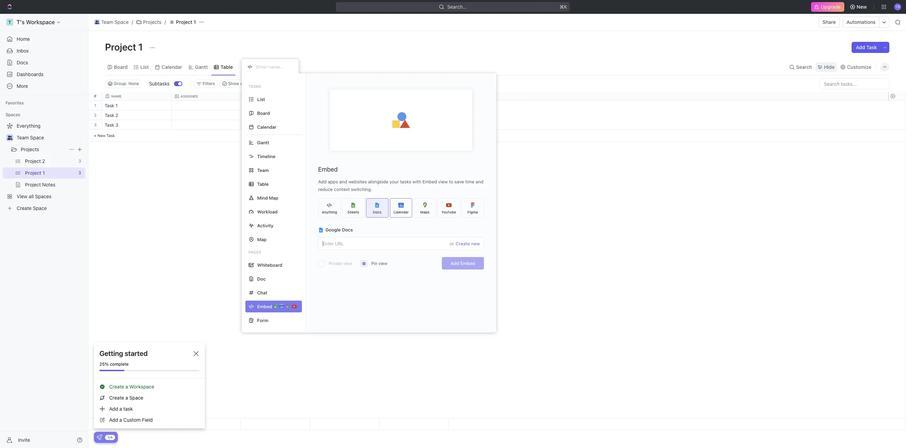 Task type: locate. For each thing, give the bounding box(es) containing it.
a for workspace
[[125, 384, 128, 390]]

0 horizontal spatial space
[[30, 135, 44, 141]]

board left the list link
[[114, 64, 128, 70]]

tree containing team space
[[3, 121, 85, 214]]

2 inside 1 2 3
[[94, 113, 97, 118]]

docs right google
[[342, 227, 353, 233]]

1 vertical spatial map
[[257, 237, 266, 242]]

project
[[176, 19, 192, 25], [105, 41, 136, 53]]

a up 'task'
[[125, 396, 128, 401]]

0 horizontal spatial list
[[140, 64, 149, 70]]

new
[[471, 241, 480, 247]]

tree
[[3, 121, 85, 214]]

task up customize
[[866, 44, 877, 50]]

2 vertical spatial space
[[129, 396, 143, 401]]

new inside button
[[857, 4, 867, 10]]

0 horizontal spatial board
[[114, 64, 128, 70]]

embed inside the 'add apps and websites alongside your tasks with embed view to save time and reduce context switching.'
[[422, 179, 437, 185]]

0 horizontal spatial team space link
[[17, 132, 84, 144]]

0 horizontal spatial team space
[[17, 135, 44, 141]]

1 do from the top
[[251, 104, 257, 108]]

3 do from the top
[[251, 123, 257, 128]]

calendar up subtasks button
[[162, 64, 182, 70]]

new for new task
[[97, 133, 105, 138]]

1 to do from the top
[[245, 104, 257, 108]]

task inside add task button
[[866, 44, 877, 50]]

2 vertical spatial embed
[[460, 261, 475, 267]]

a left 'task'
[[119, 407, 122, 413]]

add left 'task'
[[109, 407, 118, 413]]

press space to select this row. row containing ‎task 2
[[102, 111, 449, 121]]

add for add a custom field
[[109, 418, 118, 424]]

do for task 3
[[251, 123, 257, 128]]

1 vertical spatial project 1
[[105, 41, 145, 53]]

0 horizontal spatial /
[[132, 19, 133, 25]]

1 vertical spatial docs
[[373, 210, 382, 214]]

embed down or create new
[[460, 261, 475, 267]]

0 vertical spatial projects
[[143, 19, 161, 25]]

to inside the 'add apps and websites alongside your tasks with embed view to save time and reduce context switching.'
[[449, 179, 453, 185]]

0 vertical spatial team space
[[101, 19, 129, 25]]

0 vertical spatial project 1
[[176, 19, 196, 25]]

a for space
[[125, 396, 128, 401]]

‎task
[[105, 103, 114, 109], [105, 113, 114, 118]]

2 horizontal spatial calendar
[[393, 210, 409, 214]]

2 vertical spatial to do cell
[[241, 120, 310, 130]]

press space to select this row. row containing 1
[[88, 101, 102, 111]]

2 left ‎task 2
[[94, 113, 97, 118]]

0 vertical spatial project
[[176, 19, 192, 25]]

2 ‎task from the top
[[105, 113, 114, 118]]

0 vertical spatial table
[[221, 64, 233, 70]]

inbox link
[[3, 45, 85, 57]]

to do cell
[[241, 101, 310, 110], [241, 111, 310, 120], [241, 120, 310, 130]]

2 vertical spatial create
[[109, 396, 124, 401]]

1 vertical spatial team
[[17, 135, 29, 141]]

list up subtasks button
[[140, 64, 149, 70]]

with
[[412, 179, 421, 185]]

field
[[142, 418, 153, 424]]

map down activity
[[257, 237, 266, 242]]

to do cell for ‎task 2
[[241, 111, 310, 120]]

1 horizontal spatial map
[[269, 195, 278, 201]]

do for ‎task 2
[[251, 113, 257, 118]]

‎task up ‎task 2
[[105, 103, 114, 109]]

board down tasks
[[257, 110, 270, 116]]

a down add a task
[[119, 418, 122, 424]]

0 vertical spatial to do cell
[[241, 101, 310, 110]]

1 horizontal spatial list
[[257, 97, 265, 102]]

space right user group image
[[115, 19, 129, 25]]

tasks
[[400, 179, 411, 185]]

projects link
[[134, 18, 163, 26], [21, 144, 66, 155]]

0 horizontal spatial and
[[339, 179, 347, 185]]

add embed
[[451, 261, 475, 267]]

1 vertical spatial list
[[257, 97, 265, 102]]

gantt left table link
[[195, 64, 208, 70]]

0 horizontal spatial 3
[[94, 123, 97, 127]]

2 horizontal spatial view
[[438, 179, 448, 185]]

1 vertical spatial space
[[30, 135, 44, 141]]

view left save
[[438, 179, 448, 185]]

2 vertical spatial do
[[251, 123, 257, 128]]

team
[[101, 19, 113, 25], [17, 135, 29, 141], [257, 168, 269, 173]]

2 inside press space to select this row. row
[[116, 113, 118, 118]]

task for new task
[[107, 133, 115, 138]]

0 horizontal spatial project 1
[[105, 41, 145, 53]]

1 vertical spatial do
[[251, 113, 257, 118]]

1 vertical spatial new
[[97, 133, 105, 138]]

upgrade
[[821, 4, 841, 10]]

docs right sheets
[[373, 210, 382, 214]]

task down task 3
[[107, 133, 115, 138]]

3 inside press space to select this row. row
[[116, 122, 118, 128]]

1 horizontal spatial new
[[857, 4, 867, 10]]

do for ‎task 1
[[251, 104, 257, 108]]

2 vertical spatial calendar
[[393, 210, 409, 214]]

add up customize
[[856, 44, 865, 50]]

websites
[[348, 179, 367, 185]]

invite
[[18, 438, 30, 444]]

task inside press space to select this row. row
[[105, 122, 114, 128]]

add for add a task
[[109, 407, 118, 413]]

1 horizontal spatial /
[[165, 19, 166, 25]]

form
[[257, 318, 268, 324]]

1 vertical spatial gantt
[[257, 140, 269, 145]]

1 vertical spatial ‎task
[[105, 113, 114, 118]]

board
[[114, 64, 128, 70], [257, 110, 270, 116]]

1 horizontal spatial projects
[[143, 19, 161, 25]]

add up reduce
[[318, 179, 327, 185]]

0 vertical spatial ‎task
[[105, 103, 114, 109]]

3 to do cell from the top
[[241, 120, 310, 130]]

0 vertical spatial to do
[[245, 104, 257, 108]]

1 horizontal spatial 2
[[116, 113, 118, 118]]

1 vertical spatial embed
[[422, 179, 437, 185]]

youtube
[[442, 210, 456, 214]]

embed up apps
[[318, 166, 338, 173]]

add inside the 'add apps and websites alongside your tasks with embed view to save time and reduce context switching.'
[[318, 179, 327, 185]]

customize button
[[838, 62, 874, 72]]

to do for ‎task 2
[[245, 113, 257, 118]]

2 for 1
[[94, 113, 97, 118]]

favorites
[[6, 101, 24, 106]]

add down or
[[451, 261, 459, 267]]

1 horizontal spatial gantt
[[257, 140, 269, 145]]

add
[[856, 44, 865, 50], [318, 179, 327, 185], [451, 261, 459, 267], [109, 407, 118, 413], [109, 418, 118, 424]]

reduce
[[318, 187, 333, 192]]

mind map
[[257, 195, 278, 201]]

space inside sidebar navigation
[[30, 135, 44, 141]]

0 horizontal spatial docs
[[17, 60, 28, 66]]

2 horizontal spatial space
[[129, 396, 143, 401]]

1 horizontal spatial table
[[257, 181, 269, 187]]

0 vertical spatial board
[[114, 64, 128, 70]]

embed inside button
[[460, 261, 475, 267]]

context
[[334, 187, 350, 192]]

3 left task 3
[[94, 123, 97, 127]]

table up mind
[[257, 181, 269, 187]]

1 horizontal spatial and
[[476, 179, 484, 185]]

table up show
[[221, 64, 233, 70]]

cell
[[172, 101, 241, 110], [310, 101, 380, 110], [172, 111, 241, 120], [310, 111, 380, 120], [172, 120, 241, 130], [310, 120, 380, 130]]

1 horizontal spatial view
[[379, 261, 387, 267]]

2 to do from the top
[[245, 113, 257, 118]]

1 horizontal spatial project
[[176, 19, 192, 25]]

1 vertical spatial team space
[[17, 135, 44, 141]]

chat
[[257, 290, 267, 296]]

1 horizontal spatial calendar
[[257, 124, 277, 130]]

calendar left maps
[[393, 210, 409, 214]]

a for task
[[119, 407, 122, 413]]

figma
[[468, 210, 478, 214]]

1 horizontal spatial project 1
[[176, 19, 196, 25]]

create
[[456, 241, 470, 247], [109, 384, 124, 390], [109, 396, 124, 401]]

home link
[[3, 34, 85, 45]]

to do for task 3
[[245, 123, 257, 128]]

0 vertical spatial create
[[456, 241, 470, 247]]

1 inside project 1 link
[[194, 19, 196, 25]]

to do for ‎task 1
[[245, 104, 257, 108]]

team space right user group image
[[101, 19, 129, 25]]

2 up task 3
[[116, 113, 118, 118]]

0 vertical spatial calendar
[[162, 64, 182, 70]]

and
[[339, 179, 347, 185], [476, 179, 484, 185]]

0 horizontal spatial embed
[[318, 166, 338, 173]]

0 vertical spatial do
[[251, 104, 257, 108]]

a up create a space
[[125, 384, 128, 390]]

1 vertical spatial projects
[[21, 147, 39, 153]]

create right or
[[456, 241, 470, 247]]

task
[[866, 44, 877, 50], [105, 122, 114, 128], [107, 133, 115, 138]]

to do
[[245, 104, 257, 108], [245, 113, 257, 118], [245, 123, 257, 128]]

1 ‎task from the top
[[105, 103, 114, 109]]

space right user group icon
[[30, 135, 44, 141]]

2 do from the top
[[251, 113, 257, 118]]

1
[[194, 19, 196, 25], [138, 41, 143, 53], [116, 103, 118, 109], [94, 103, 96, 108]]

new
[[857, 4, 867, 10], [97, 133, 105, 138]]

create up create a space
[[109, 384, 124, 390]]

show closed button
[[220, 80, 257, 88]]

1 horizontal spatial team space link
[[93, 18, 130, 26]]

1 and from the left
[[339, 179, 347, 185]]

docs link
[[3, 57, 85, 68]]

0 horizontal spatial projects
[[21, 147, 39, 153]]

project 1
[[176, 19, 196, 25], [105, 41, 145, 53]]

docs
[[17, 60, 28, 66], [373, 210, 382, 214], [342, 227, 353, 233]]

row group
[[88, 101, 102, 142], [102, 101, 449, 142], [888, 101, 906, 142], [888, 419, 906, 431]]

1 horizontal spatial team space
[[101, 19, 129, 25]]

0 vertical spatial space
[[115, 19, 129, 25]]

1 vertical spatial task
[[105, 122, 114, 128]]

press space to select this row. row
[[88, 101, 102, 111], [102, 101, 449, 112], [88, 111, 102, 120], [102, 111, 449, 121], [88, 120, 102, 130], [102, 120, 449, 131], [102, 419, 449, 431]]

to do cell for ‎task 1
[[241, 101, 310, 110]]

create up add a task
[[109, 396, 124, 401]]

0 horizontal spatial map
[[257, 237, 266, 242]]

map right mind
[[269, 195, 278, 201]]

map
[[269, 195, 278, 201], [257, 237, 266, 242]]

team down timeline
[[257, 168, 269, 173]]

team space link
[[93, 18, 130, 26], [17, 132, 84, 144]]

row
[[102, 92, 449, 101]]

embed right with on the left top of the page
[[422, 179, 437, 185]]

view right pin
[[379, 261, 387, 267]]

to
[[245, 104, 250, 108], [245, 113, 250, 118], [245, 123, 250, 128], [449, 179, 453, 185]]

add down add a task
[[109, 418, 118, 424]]

/
[[132, 19, 133, 25], [165, 19, 166, 25]]

closed
[[240, 81, 254, 86]]

embed
[[318, 166, 338, 173], [422, 179, 437, 185], [460, 261, 475, 267]]

grid
[[88, 92, 906, 431]]

favorites button
[[3, 99, 27, 107]]

team space right user group icon
[[17, 135, 44, 141]]

1 horizontal spatial board
[[257, 110, 270, 116]]

workspace
[[129, 384, 154, 390]]

add for add task
[[856, 44, 865, 50]]

2 horizontal spatial embed
[[460, 261, 475, 267]]

share
[[823, 19, 836, 25]]

subtasks
[[149, 81, 170, 87]]

new up automations
[[857, 4, 867, 10]]

0 horizontal spatial new
[[97, 133, 105, 138]]

a for custom
[[119, 418, 122, 424]]

2 vertical spatial to do
[[245, 123, 257, 128]]

upgrade link
[[811, 2, 844, 12]]

1 horizontal spatial 3
[[116, 122, 118, 128]]

‎task down '‎task 1'
[[105, 113, 114, 118]]

0 vertical spatial new
[[857, 4, 867, 10]]

tasks
[[249, 84, 261, 89]]

list down tasks
[[257, 97, 265, 102]]

2 horizontal spatial team
[[257, 168, 269, 173]]

and up the context
[[339, 179, 347, 185]]

2
[[116, 113, 118, 118], [94, 113, 97, 118]]

space
[[115, 19, 129, 25], [30, 135, 44, 141], [129, 396, 143, 401]]

search...
[[447, 4, 467, 10]]

calendar up timeline
[[257, 124, 277, 130]]

create for create a space
[[109, 396, 124, 401]]

docs down inbox
[[17, 60, 28, 66]]

new inside grid
[[97, 133, 105, 138]]

row group containing 1 2 3
[[88, 101, 102, 142]]

gantt up timeline
[[257, 140, 269, 145]]

0 vertical spatial team space link
[[93, 18, 130, 26]]

1 vertical spatial to do cell
[[241, 111, 310, 120]]

add a custom field
[[109, 418, 153, 424]]

and right time at right
[[476, 179, 484, 185]]

1 vertical spatial to do
[[245, 113, 257, 118]]

save
[[454, 179, 464, 185]]

0 horizontal spatial gantt
[[195, 64, 208, 70]]

1 horizontal spatial projects link
[[134, 18, 163, 26]]

space down create a workspace
[[129, 396, 143, 401]]

2 vertical spatial docs
[[342, 227, 353, 233]]

create a space
[[109, 396, 143, 401]]

2 vertical spatial team
[[257, 168, 269, 173]]

list
[[140, 64, 149, 70], [257, 97, 265, 102]]

to for ‎task 2
[[245, 113, 250, 118]]

0 vertical spatial map
[[269, 195, 278, 201]]

#
[[94, 94, 96, 99]]

view right private
[[343, 261, 352, 267]]

anything
[[322, 210, 337, 214]]

0 vertical spatial task
[[866, 44, 877, 50]]

3 down ‎task 2
[[116, 122, 118, 128]]

1 horizontal spatial embed
[[422, 179, 437, 185]]

getting started
[[99, 350, 148, 358]]

0 horizontal spatial 2
[[94, 113, 97, 118]]

1 vertical spatial create
[[109, 384, 124, 390]]

dashboards
[[17, 71, 44, 77]]

2 to do cell from the top
[[241, 111, 310, 120]]

task down ‎task 2
[[105, 122, 114, 128]]

3 to do from the top
[[245, 123, 257, 128]]

1 horizontal spatial team
[[101, 19, 113, 25]]

0 horizontal spatial view
[[343, 261, 352, 267]]

0 vertical spatial team
[[101, 19, 113, 25]]

team right user group image
[[101, 19, 113, 25]]

project 1 link
[[167, 18, 198, 26]]

team right user group icon
[[17, 135, 29, 141]]

0 horizontal spatial projects link
[[21, 144, 66, 155]]

new down task 3
[[97, 133, 105, 138]]

1 to do cell from the top
[[241, 101, 310, 110]]

a
[[125, 384, 128, 390], [125, 396, 128, 401], [119, 407, 122, 413], [119, 418, 122, 424]]

show closed
[[228, 81, 254, 86]]



Task type: describe. For each thing, give the bounding box(es) containing it.
0 vertical spatial projects link
[[134, 18, 163, 26]]

list link
[[139, 62, 149, 72]]

1 inside 1 2 3
[[94, 103, 96, 108]]

add embed button
[[442, 258, 484, 270]]

customize
[[847, 64, 871, 70]]

task 3
[[105, 122, 118, 128]]

docs inside sidebar navigation
[[17, 60, 28, 66]]

1 / from the left
[[132, 19, 133, 25]]

inbox
[[17, 48, 29, 54]]

task for add task
[[866, 44, 877, 50]]

‎task for ‎task 2
[[105, 113, 114, 118]]

to for ‎task 1
[[245, 104, 250, 108]]

row inside grid
[[102, 92, 449, 101]]

0 vertical spatial embed
[[318, 166, 338, 173]]

activity
[[257, 223, 273, 229]]

1 vertical spatial projects link
[[21, 144, 66, 155]]

view for private view
[[343, 261, 352, 267]]

onboarding checklist button element
[[97, 435, 102, 441]]

onboarding checklist button image
[[97, 435, 102, 441]]

pages
[[249, 250, 261, 255]]

1 inside press space to select this row. row
[[116, 103, 118, 109]]

25% complete
[[99, 362, 129, 367]]

sidebar navigation
[[0, 14, 88, 449]]

search button
[[787, 62, 814, 72]]

private
[[329, 261, 342, 267]]

view for pin view
[[379, 261, 387, 267]]

timeline
[[257, 154, 275, 159]]

new task
[[97, 133, 115, 138]]

create for create a workspace
[[109, 384, 124, 390]]

projects inside sidebar navigation
[[21, 147, 39, 153]]

view button
[[242, 62, 264, 72]]

custom
[[123, 418, 141, 424]]

user group image
[[7, 136, 12, 140]]

grid containing ‎task 1
[[88, 92, 906, 431]]

automations
[[847, 19, 876, 25]]

search
[[796, 64, 812, 70]]

0 vertical spatial list
[[140, 64, 149, 70]]

‎task for ‎task 1
[[105, 103, 114, 109]]

new button
[[847, 1, 871, 12]]

doc
[[257, 276, 266, 282]]

to do cell for task 3
[[241, 120, 310, 130]]

spaces
[[6, 112, 20, 118]]

pin
[[371, 261, 377, 267]]

or create new
[[450, 241, 480, 247]]

2 for ‎task
[[116, 113, 118, 118]]

subtasks button
[[146, 78, 174, 89]]

team space inside sidebar navigation
[[17, 135, 44, 141]]

row group containing ‎task 1
[[102, 101, 449, 142]]

tree inside sidebar navigation
[[3, 121, 85, 214]]

1/4
[[107, 436, 113, 440]]

apps
[[328, 179, 338, 185]]

to for task 3
[[245, 123, 250, 128]]

2 and from the left
[[476, 179, 484, 185]]

google
[[326, 227, 341, 233]]

automations button
[[843, 17, 879, 27]]

user group image
[[95, 20, 99, 24]]

task
[[123, 407, 133, 413]]

0 vertical spatial gantt
[[195, 64, 208, 70]]

add task button
[[852, 42, 881, 53]]

hide button
[[816, 62, 837, 72]]

0 horizontal spatial calendar
[[162, 64, 182, 70]]

0 horizontal spatial table
[[221, 64, 233, 70]]

press space to select this row. row containing 2
[[88, 111, 102, 120]]

add a task
[[109, 407, 133, 413]]

1 vertical spatial table
[[257, 181, 269, 187]]

sheets
[[347, 210, 359, 214]]

home
[[17, 36, 30, 42]]

started
[[125, 350, 148, 358]]

1 vertical spatial project
[[105, 41, 136, 53]]

calendar link
[[160, 62, 182, 72]]

pin view
[[371, 261, 387, 267]]

1 vertical spatial board
[[257, 110, 270, 116]]

alongside
[[368, 179, 388, 185]]

1 2 3
[[94, 103, 97, 127]]

1 vertical spatial team space link
[[17, 132, 84, 144]]

share button
[[818, 17, 840, 28]]

whiteboard
[[257, 263, 282, 268]]

or
[[450, 241, 454, 247]]

press space to select this row. row containing ‎task 1
[[102, 101, 449, 112]]

switching.
[[351, 187, 372, 192]]

2 horizontal spatial docs
[[373, 210, 382, 214]]

getting
[[99, 350, 123, 358]]

view button
[[242, 59, 264, 75]]

create a workspace
[[109, 384, 154, 390]]

1 vertical spatial calendar
[[257, 124, 277, 130]]

add for add apps and websites alongside your tasks with embed view to save time and reduce context switching.
[[318, 179, 327, 185]]

show
[[228, 81, 239, 86]]

board link
[[113, 62, 128, 72]]

‎task 1
[[105, 103, 118, 109]]

view inside the 'add apps and websites alongside your tasks with embed view to save time and reduce context switching.'
[[438, 179, 448, 185]]

team inside sidebar navigation
[[17, 135, 29, 141]]

‎task 2
[[105, 113, 118, 118]]

google docs
[[326, 227, 353, 233]]

mind
[[257, 195, 268, 201]]

dashboards link
[[3, 69, 85, 80]]

add apps and websites alongside your tasks with embed view to save time and reduce context switching.
[[318, 179, 484, 192]]

new for new
[[857, 4, 867, 10]]

press space to select this row. row containing task 3
[[102, 120, 449, 131]]

table link
[[219, 62, 233, 72]]

Search tasks... text field
[[820, 79, 889, 89]]

hide
[[824, 64, 835, 70]]

⌘k
[[560, 4, 567, 10]]

your
[[390, 179, 399, 185]]

1 horizontal spatial space
[[115, 19, 129, 25]]

Enter URL text field
[[319, 238, 450, 250]]

time
[[465, 179, 474, 185]]

press space to select this row. row containing 3
[[88, 120, 102, 130]]

private view
[[329, 261, 352, 267]]

25%
[[99, 362, 109, 367]]

workload
[[257, 209, 278, 215]]

view
[[251, 64, 262, 70]]

add task
[[856, 44, 877, 50]]

1 horizontal spatial docs
[[342, 227, 353, 233]]

2 / from the left
[[165, 19, 166, 25]]

Enter name... field
[[255, 64, 293, 70]]

gantt link
[[194, 62, 208, 72]]

complete
[[110, 362, 129, 367]]

close image
[[194, 352, 199, 357]]

add for add embed
[[451, 261, 459, 267]]



Task type: vqa. For each thing, say whether or not it's contained in the screenshot.
tab list
no



